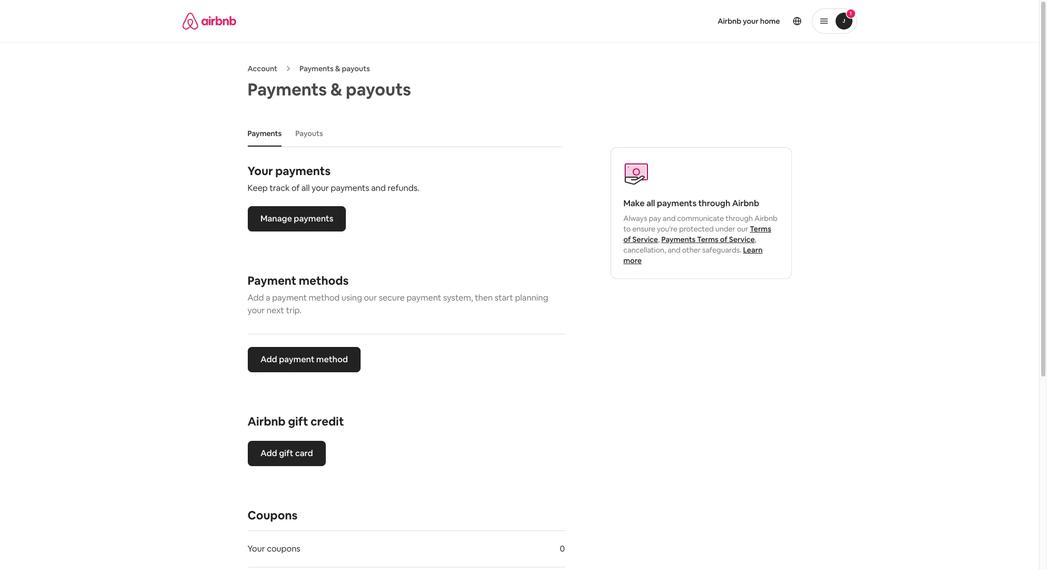 Task type: locate. For each thing, give the bounding box(es) containing it.
all
[[302, 182, 310, 194], [647, 198, 655, 209]]

1 , from the left
[[658, 235, 660, 244]]

1 horizontal spatial service
[[729, 235, 755, 244]]

track
[[270, 182, 290, 194]]

all right track
[[302, 182, 310, 194]]

service
[[633, 235, 658, 244], [729, 235, 755, 244]]

0 horizontal spatial of
[[292, 182, 300, 194]]

1
[[850, 10, 852, 17]]

0 vertical spatial gift
[[288, 414, 308, 429]]

0 vertical spatial your
[[248, 163, 273, 178]]

always
[[624, 214, 647, 223]]

your for coupons
[[248, 543, 265, 554]]

2 horizontal spatial your
[[743, 16, 759, 26]]

start
[[495, 292, 513, 303]]

1 horizontal spatial ,
[[755, 235, 757, 244]]

0 vertical spatial through
[[698, 198, 731, 209]]

using
[[342, 292, 362, 303]]

your coupons
[[248, 543, 300, 554]]

0 vertical spatial all
[[302, 182, 310, 194]]

0 vertical spatial add
[[248, 292, 264, 303]]

next
[[267, 305, 284, 316]]

gift left "card"
[[279, 448, 293, 459]]

safeguards.
[[702, 245, 742, 255]]

, inside , cancellation, and other safeguards.
[[755, 235, 757, 244]]

terms down protected
[[697, 235, 719, 244]]

service up cancellation,
[[633, 235, 658, 244]]

manage payments link
[[248, 206, 346, 232]]

0 vertical spatial terms
[[750, 224, 771, 234]]

to
[[624, 224, 631, 234]]

your left next at the bottom left of the page
[[248, 305, 265, 316]]

payouts
[[295, 129, 323, 138]]

2 horizontal spatial of
[[720, 235, 728, 244]]

1 vertical spatial through
[[726, 214, 753, 223]]

2 vertical spatial and
[[668, 245, 681, 255]]

keep
[[248, 182, 268, 194]]

method inside button
[[316, 354, 348, 365]]

gift inside add gift card link
[[279, 448, 293, 459]]

your
[[743, 16, 759, 26], [312, 182, 329, 194], [248, 305, 265, 316]]

add inside button
[[260, 354, 277, 365]]

make all payments through airbnb
[[624, 198, 759, 209]]

1 service from the left
[[633, 235, 658, 244]]

airbnb your home link
[[712, 10, 787, 32]]

our right using
[[364, 292, 377, 303]]

1 vertical spatial your
[[312, 182, 329, 194]]

learn more link
[[624, 245, 763, 265]]

your up "manage payments"
[[312, 182, 329, 194]]

payment
[[248, 273, 296, 288]]

through inside "always pay and communicate through airbnb to ensure you're protected under our"
[[726, 214, 753, 223]]

0 vertical spatial payments & payouts
[[300, 64, 370, 73]]

0 vertical spatial your
[[743, 16, 759, 26]]

payouts
[[342, 64, 370, 73], [346, 79, 411, 100]]

payments & payouts
[[300, 64, 370, 73], [248, 79, 411, 100]]

0 horizontal spatial ,
[[658, 235, 660, 244]]

1 vertical spatial method
[[316, 354, 348, 365]]

terms up learn
[[750, 224, 771, 234]]

2 vertical spatial add
[[260, 448, 277, 459]]

add
[[248, 292, 264, 303], [260, 354, 277, 365], [260, 448, 277, 459]]

0 vertical spatial our
[[737, 224, 748, 234]]

1 horizontal spatial all
[[647, 198, 655, 209]]

, up learn
[[755, 235, 757, 244]]

and up you're
[[663, 214, 676, 223]]

other
[[682, 245, 701, 255]]

and inside "always pay and communicate through airbnb to ensure you're protected under our"
[[663, 214, 676, 223]]

1 horizontal spatial our
[[737, 224, 748, 234]]

payment
[[272, 292, 307, 303], [407, 292, 441, 303], [279, 354, 314, 365]]

1 vertical spatial our
[[364, 292, 377, 303]]

gift left credit
[[288, 414, 308, 429]]

then
[[475, 292, 493, 303]]

0 horizontal spatial all
[[302, 182, 310, 194]]

all up pay
[[647, 198, 655, 209]]

1 horizontal spatial of
[[624, 235, 631, 244]]

2 vertical spatial your
[[248, 305, 265, 316]]

0 vertical spatial method
[[309, 292, 340, 303]]

airbnb up learn
[[755, 214, 778, 223]]

ensure
[[633, 224, 655, 234]]

payouts button
[[290, 123, 328, 143]]

terms
[[750, 224, 771, 234], [697, 235, 719, 244]]

2 service from the left
[[729, 235, 755, 244]]

always pay and communicate through airbnb to ensure you're protected under our
[[624, 214, 778, 234]]

add down next at the bottom left of the page
[[260, 354, 277, 365]]

of inside terms of service
[[624, 235, 631, 244]]

1 vertical spatial gift
[[279, 448, 293, 459]]

1 vertical spatial your
[[248, 543, 265, 554]]

terms of service link
[[624, 224, 771, 244]]

your left coupons
[[248, 543, 265, 554]]

add left "card"
[[260, 448, 277, 459]]

through up under
[[726, 214, 753, 223]]

method
[[309, 292, 340, 303], [316, 354, 348, 365]]

a
[[266, 292, 270, 303]]

terms inside terms of service
[[750, 224, 771, 234]]

our right under
[[737, 224, 748, 234]]

gift
[[288, 414, 308, 429], [279, 448, 293, 459]]

protected
[[679, 224, 714, 234]]

,
[[658, 235, 660, 244], [755, 235, 757, 244]]

1 vertical spatial add
[[260, 354, 277, 365]]

payment down trip.
[[279, 354, 314, 365]]

communicate
[[677, 214, 724, 223]]

2 your from the top
[[248, 543, 265, 554]]

airbnb inside "always pay and communicate through airbnb to ensure you're protected under our"
[[755, 214, 778, 223]]

and inside , cancellation, and other safeguards.
[[668, 245, 681, 255]]

credit
[[311, 414, 344, 429]]

refunds.
[[388, 182, 420, 194]]

add left a
[[248, 292, 264, 303]]

0 horizontal spatial our
[[364, 292, 377, 303]]

card
[[295, 448, 313, 459]]

add for add payment method
[[260, 354, 277, 365]]

and left the refunds. in the top left of the page
[[371, 182, 386, 194]]

payments
[[275, 163, 331, 178], [331, 182, 369, 194], [657, 198, 697, 209], [294, 213, 333, 224]]

airbnb left home
[[718, 16, 742, 26]]

0 vertical spatial and
[[371, 182, 386, 194]]

payments button
[[242, 123, 287, 143]]

account link
[[248, 64, 277, 73]]

&
[[335, 64, 340, 73], [331, 79, 342, 100]]

airbnb gift credit
[[248, 414, 344, 429]]

1 your from the top
[[248, 163, 273, 178]]

your
[[248, 163, 273, 178], [248, 543, 265, 554]]

and left other
[[668, 245, 681, 255]]

service inside terms of service
[[633, 235, 658, 244]]

payment methods add a payment method using our secure payment system, then start planning your next trip.
[[248, 273, 548, 316]]

add gift card
[[260, 448, 313, 459]]

0 horizontal spatial service
[[633, 235, 658, 244]]

payments
[[300, 64, 334, 73], [248, 79, 327, 100], [248, 129, 282, 138], [662, 235, 696, 244]]

1 vertical spatial and
[[663, 214, 676, 223]]

gift for add
[[279, 448, 293, 459]]

, down you're
[[658, 235, 660, 244]]

our inside payment methods add a payment method using our secure payment system, then start planning your next trip.
[[364, 292, 377, 303]]

your up keep
[[248, 163, 273, 178]]

of
[[292, 182, 300, 194], [624, 235, 631, 244], [720, 235, 728, 244]]

add payment method
[[260, 354, 348, 365]]

our
[[737, 224, 748, 234], [364, 292, 377, 303]]

coupons
[[248, 508, 298, 523]]

of inside your payments keep track of all your payments and refunds.
[[292, 182, 300, 194]]

1 vertical spatial terms
[[697, 235, 719, 244]]

trip.
[[286, 305, 302, 316]]

1 horizontal spatial your
[[312, 182, 329, 194]]

1 vertical spatial payments & payouts
[[248, 79, 411, 100]]

terms of service
[[624, 224, 771, 244]]

tab list
[[242, 120, 562, 147]]

your left home
[[743, 16, 759, 26]]

and
[[371, 182, 386, 194], [663, 214, 676, 223], [668, 245, 681, 255]]

your inside your payments keep track of all your payments and refunds.
[[248, 163, 273, 178]]

your inside your payments keep track of all your payments and refunds.
[[312, 182, 329, 194]]

service up learn
[[729, 235, 755, 244]]

0 horizontal spatial terms
[[697, 235, 719, 244]]

1 horizontal spatial terms
[[750, 224, 771, 234]]

pay
[[649, 214, 661, 223]]

2 , from the left
[[755, 235, 757, 244]]

0 vertical spatial &
[[335, 64, 340, 73]]

through
[[698, 198, 731, 209], [726, 214, 753, 223]]

airbnb
[[718, 16, 742, 26], [732, 198, 759, 209], [755, 214, 778, 223], [248, 414, 286, 429]]

through up communicate
[[698, 198, 731, 209]]

system,
[[443, 292, 473, 303]]

and for , cancellation, and other safeguards.
[[668, 245, 681, 255]]

0 horizontal spatial your
[[248, 305, 265, 316]]

of down 'to'
[[624, 235, 631, 244]]

of down under
[[720, 235, 728, 244]]

payments inside payments button
[[248, 129, 282, 138]]

of right track
[[292, 182, 300, 194]]



Task type: describe. For each thing, give the bounding box(es) containing it.
manage payments
[[260, 213, 333, 224]]

airbnb inside airbnb your home 'link'
[[718, 16, 742, 26]]

your inside payment methods add a payment method using our secure payment system, then start planning your next trip.
[[248, 305, 265, 316]]

, cancellation, and other safeguards.
[[624, 235, 757, 255]]

0 vertical spatial payouts
[[342, 64, 370, 73]]

, for , cancellation, and other safeguards.
[[755, 235, 757, 244]]

add payment method button
[[248, 347, 360, 372]]

and for always pay and communicate through airbnb to ensure you're protected under our
[[663, 214, 676, 223]]

planning
[[515, 292, 548, 303]]

your payments keep track of all your payments and refunds.
[[248, 163, 420, 194]]

and inside your payments keep track of all your payments and refunds.
[[371, 182, 386, 194]]

gift for airbnb
[[288, 414, 308, 429]]

our inside "always pay and communicate through airbnb to ensure you're protected under our"
[[737, 224, 748, 234]]

account
[[248, 64, 277, 73]]

airbnb up under
[[732, 198, 759, 209]]

home
[[760, 16, 780, 26]]

more
[[624, 256, 642, 265]]

airbnb your home
[[718, 16, 780, 26]]

your inside 'link'
[[743, 16, 759, 26]]

airbnb up add gift card
[[248, 414, 286, 429]]

, for , payments terms of service
[[658, 235, 660, 244]]

secure
[[379, 292, 405, 303]]

1 vertical spatial all
[[647, 198, 655, 209]]

coupons
[[267, 543, 300, 554]]

1 vertical spatial payouts
[[346, 79, 411, 100]]

manage
[[260, 213, 292, 224]]

methods
[[299, 273, 349, 288]]

payment up trip.
[[272, 292, 307, 303]]

learn more
[[624, 245, 763, 265]]

learn
[[743, 245, 763, 255]]

method inside payment methods add a payment method using our secure payment system, then start planning your next trip.
[[309, 292, 340, 303]]

profile element
[[532, 0, 857, 42]]

1 button
[[812, 8, 857, 34]]

1 vertical spatial &
[[331, 79, 342, 100]]

under
[[716, 224, 736, 234]]

, payments terms of service
[[658, 235, 755, 244]]

0
[[560, 543, 565, 554]]

tab list containing payments
[[242, 120, 562, 147]]

payment inside button
[[279, 354, 314, 365]]

payment right the secure
[[407, 292, 441, 303]]

you're
[[657, 224, 678, 234]]

your for payments
[[248, 163, 273, 178]]

all inside your payments keep track of all your payments and refunds.
[[302, 182, 310, 194]]

cancellation,
[[624, 245, 666, 255]]

add for add gift card
[[260, 448, 277, 459]]

add inside payment methods add a payment method using our secure payment system, then start planning your next trip.
[[248, 292, 264, 303]]

make
[[624, 198, 645, 209]]

payments terms of service link
[[662, 235, 755, 244]]

add gift card link
[[248, 441, 325, 466]]



Task type: vqa. For each thing, say whether or not it's contained in the screenshot.
the left the taxes
no



